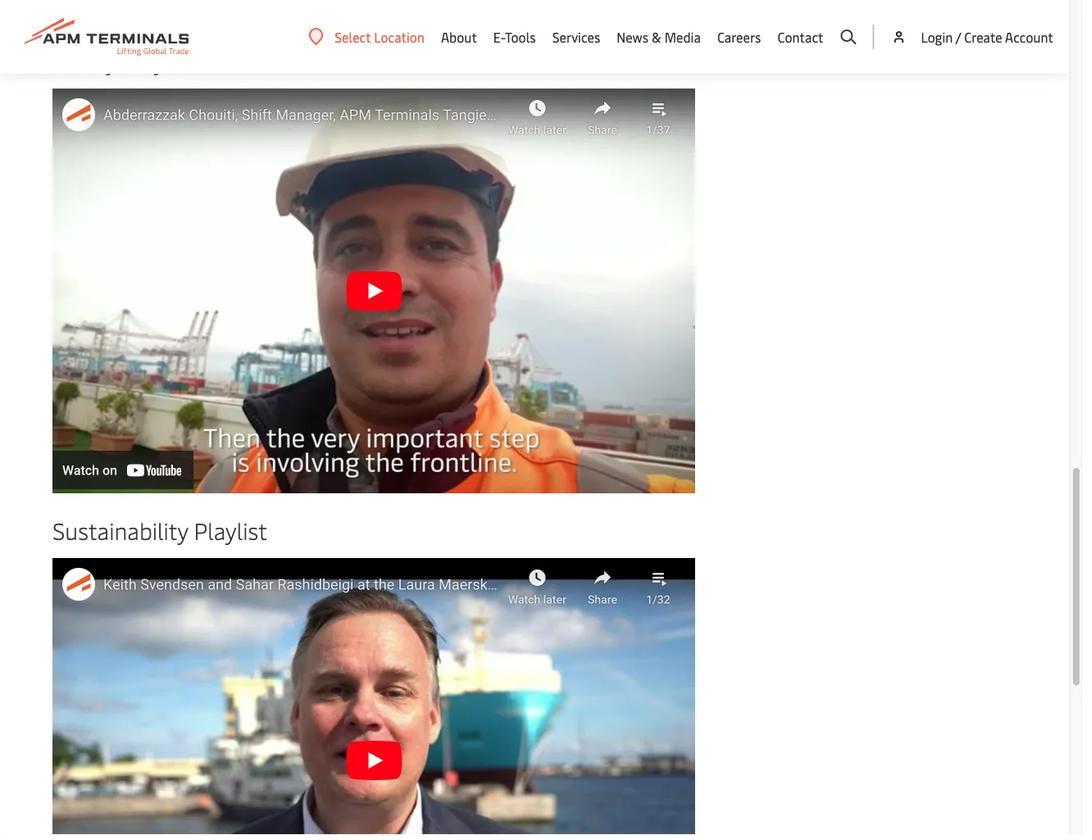 Task type: describe. For each thing, give the bounding box(es) containing it.
location
[[374, 28, 425, 46]]

careers
[[718, 28, 761, 46]]

media
[[665, 28, 701, 46]]

/
[[956, 28, 962, 46]]

services
[[552, 28, 601, 46]]

select location button
[[309, 28, 425, 46]]

playlist for sustainability playlist
[[194, 515, 267, 546]]

e-
[[494, 28, 505, 46]]

contact
[[778, 28, 824, 46]]

account
[[1005, 28, 1054, 46]]

about button
[[441, 0, 477, 74]]

sustainability playlist
[[52, 515, 267, 546]]

contact button
[[778, 0, 824, 74]]

services button
[[552, 0, 601, 74]]

login / create account link
[[891, 0, 1054, 74]]

news & media button
[[617, 0, 701, 74]]

about
[[441, 28, 477, 46]]

safety playlist
[[52, 45, 196, 76]]

e-tools
[[494, 28, 536, 46]]

playlist for safety playlist
[[123, 45, 196, 76]]



Task type: vqa. For each thing, say whether or not it's contained in the screenshot.
Playlist
yes



Task type: locate. For each thing, give the bounding box(es) containing it.
playlist
[[123, 45, 196, 76], [194, 515, 267, 546]]

safety
[[52, 45, 117, 76]]

select
[[335, 28, 371, 46]]

news & media
[[617, 28, 701, 46]]

&
[[652, 28, 662, 46]]

e-tools button
[[494, 0, 536, 74]]

1 vertical spatial playlist
[[194, 515, 267, 546]]

0 vertical spatial playlist
[[123, 45, 196, 76]]

create
[[965, 28, 1003, 46]]

news
[[617, 28, 649, 46]]

careers button
[[718, 0, 761, 74]]

tools
[[505, 28, 536, 46]]

login / create account
[[921, 28, 1054, 46]]

sustainability
[[52, 515, 188, 546]]

login
[[921, 28, 953, 46]]

select location
[[335, 28, 425, 46]]



